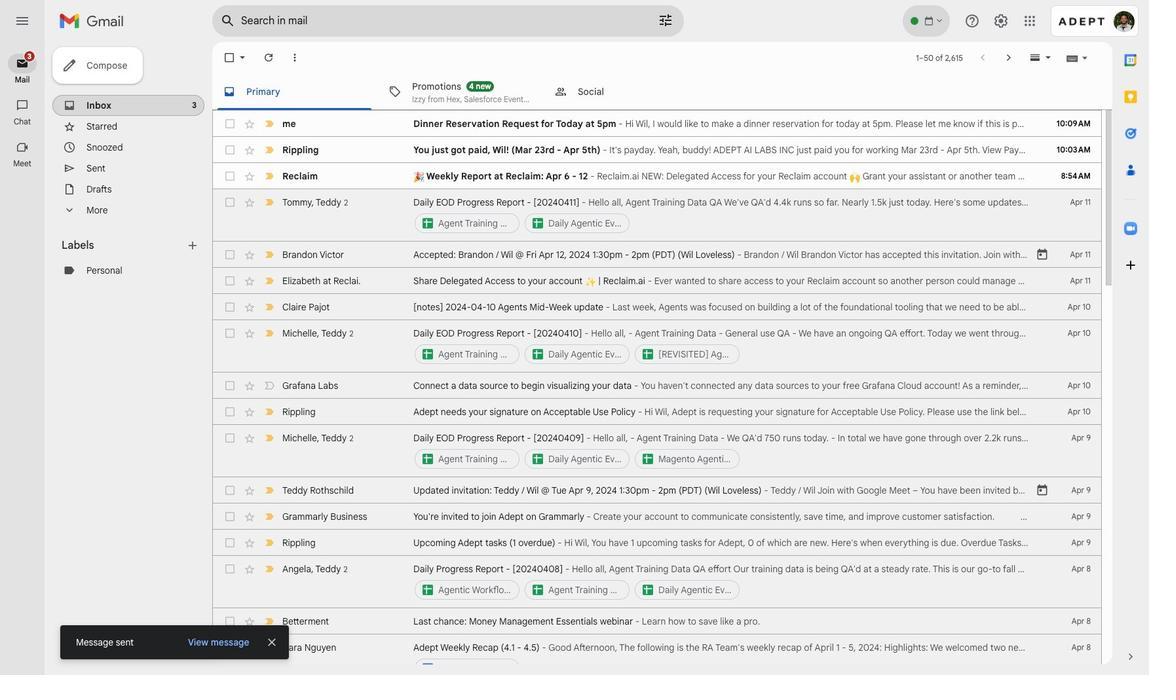 Task type: vqa. For each thing, say whether or not it's contained in the screenshot.
D&D Beyond
no



Task type: locate. For each thing, give the bounding box(es) containing it.
heading
[[0, 75, 45, 85], [0, 117, 45, 127], [0, 159, 45, 169], [62, 239, 186, 252]]

gmail image
[[59, 8, 130, 34]]

tab list
[[1113, 42, 1150, 629], [212, 73, 1113, 110]]

support image
[[965, 13, 981, 29]]

alert
[[21, 30, 1129, 660]]

older image
[[1003, 51, 1016, 64]]

1 row from the top
[[213, 111, 1102, 137]]

1 cell from the top
[[414, 196, 1036, 235]]

8 row from the top
[[213, 321, 1102, 373]]

✨ image
[[585, 277, 596, 288]]

5 row from the top
[[213, 242, 1102, 268]]

main content
[[212, 42, 1113, 676]]

2 row from the top
[[213, 137, 1102, 163]]

13 row from the top
[[213, 504, 1102, 530]]

🙌 image
[[850, 172, 861, 183]]

1 calendar event image from the top
[[1036, 248, 1049, 262]]

important according to google magic. switch
[[263, 642, 276, 655]]

1 vertical spatial calendar event image
[[1036, 484, 1049, 498]]

navigation
[[0, 42, 46, 676]]

calendar event image
[[1036, 248, 1049, 262], [1036, 484, 1049, 498]]

search in mail image
[[216, 9, 240, 33]]

0 vertical spatial calendar event image
[[1036, 248, 1049, 262]]

main menu image
[[14, 13, 30, 29]]

social tab
[[544, 73, 709, 110]]

🎉 image
[[414, 172, 425, 183]]

14 row from the top
[[213, 530, 1102, 557]]

row
[[213, 111, 1102, 137], [213, 137, 1102, 163], [213, 163, 1102, 189], [213, 189, 1102, 242], [213, 242, 1102, 268], [213, 268, 1102, 294], [213, 294, 1102, 321], [213, 321, 1102, 373], [213, 373, 1102, 399], [213, 399, 1102, 425], [213, 425, 1102, 478], [213, 478, 1102, 504], [213, 504, 1102, 530], [213, 530, 1102, 557], [213, 557, 1102, 609], [213, 609, 1102, 635], [213, 635, 1102, 676]]

None checkbox
[[223, 51, 236, 64], [224, 144, 237, 157], [224, 196, 237, 209], [224, 484, 237, 498], [224, 511, 237, 524], [224, 616, 237, 629], [223, 51, 236, 64], [224, 144, 237, 157], [224, 196, 237, 209], [224, 484, 237, 498], [224, 511, 237, 524], [224, 616, 237, 629]]

10 row from the top
[[213, 399, 1102, 425]]

select input tool image
[[1082, 53, 1089, 63]]

None checkbox
[[224, 117, 237, 130], [224, 170, 237, 183], [224, 248, 237, 262], [224, 275, 237, 288], [224, 301, 237, 314], [224, 327, 237, 340], [224, 380, 237, 393], [224, 406, 237, 419], [224, 432, 237, 445], [224, 537, 237, 550], [224, 563, 237, 576], [224, 117, 237, 130], [224, 170, 237, 183], [224, 248, 237, 262], [224, 275, 237, 288], [224, 301, 237, 314], [224, 327, 237, 340], [224, 380, 237, 393], [224, 406, 237, 419], [224, 432, 237, 445], [224, 537, 237, 550], [224, 563, 237, 576]]

11 row from the top
[[213, 425, 1102, 478]]

2 calendar event image from the top
[[1036, 484, 1049, 498]]

refresh image
[[262, 51, 275, 64]]

Search in mail search field
[[212, 5, 684, 37]]

cell
[[414, 196, 1036, 235], [414, 327, 1036, 366], [414, 432, 1036, 471], [414, 563, 1036, 602], [414, 642, 1036, 676]]



Task type: describe. For each thing, give the bounding box(es) containing it.
16 row from the top
[[213, 609, 1102, 635]]

Search in mail text field
[[241, 14, 621, 28]]

toggle split pane mode image
[[1029, 51, 1042, 64]]

3 cell from the top
[[414, 432, 1036, 471]]

2 cell from the top
[[414, 327, 1036, 366]]

9 row from the top
[[213, 373, 1102, 399]]

3 row from the top
[[213, 163, 1102, 189]]

5 cell from the top
[[414, 642, 1036, 676]]

settings image
[[994, 13, 1009, 29]]

4 cell from the top
[[414, 563, 1036, 602]]

15 row from the top
[[213, 557, 1102, 609]]

calendar event image for sixth row from the bottom
[[1036, 484, 1049, 498]]

primary tab
[[212, 73, 377, 110]]

7 row from the top
[[213, 294, 1102, 321]]

calendar event image for fifth row from the top of the page
[[1036, 248, 1049, 262]]

6 row from the top
[[213, 268, 1102, 294]]

12 row from the top
[[213, 478, 1102, 504]]

more email options image
[[288, 51, 302, 64]]

4 row from the top
[[213, 189, 1102, 242]]

advanced search options image
[[653, 7, 679, 33]]

17 row from the top
[[213, 635, 1102, 676]]

promotions, 4 new messages, tab
[[378, 73, 543, 110]]



